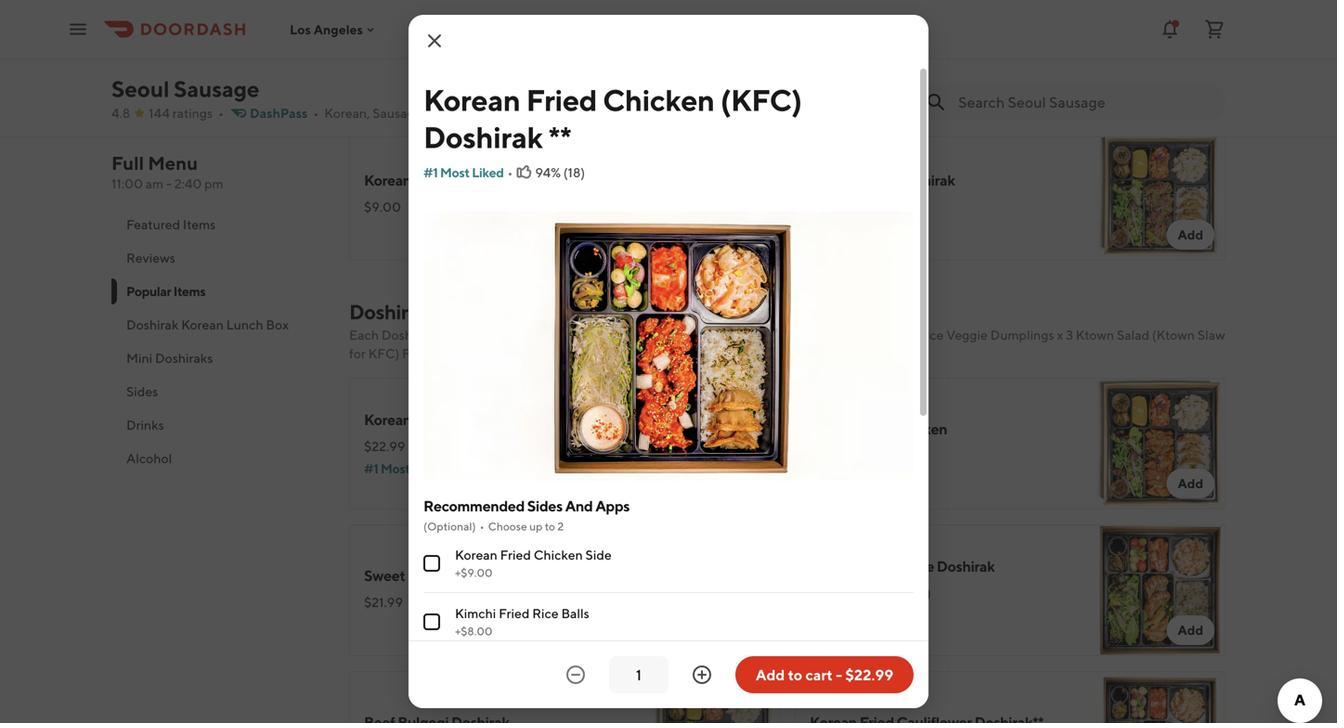 Task type: describe. For each thing, give the bounding box(es) containing it.
94% (18) inside the korean fried chicken (kfc) doshirak ** "dialog"
[[535, 165, 585, 180]]

mini doshiraks button
[[111, 342, 327, 375]]

seoul sausage
[[111, 76, 260, 102]]

kimchi fried rice balls
[[364, 25, 513, 42]]

0.9
[[442, 105, 463, 121]]

sauce
[[910, 327, 944, 343]]

doshirak "korean lunch box" each doshirak served w/ selected protein plus: seasoned rice mac salad kimchi jalapeno soy sauce veggie dumplings x 3 ktown salad (ktown slaw for kfc) frozen grapes
[[349, 300, 1226, 361]]

(boneless)
[[941, 30, 1003, 46]]

doshiraks
[[155, 351, 213, 366]]

2
[[558, 520, 564, 533]]

slaw inside 'mini korean fried chicken doshirak korean fried chicken (boneless) white pickled radish green onions cabbage slaw w/ creamy house sauce rice'
[[1042, 49, 1070, 64]]

4.8
[[111, 105, 130, 121]]

add for kimchi fried rice balls
[[732, 80, 758, 96]]

korean down close korean fried chicken (kfc) doshirak ** icon
[[424, 83, 521, 117]]

fried inside kimchi fried rice balls +$8.00
[[499, 606, 530, 621]]

decrease quantity by 1 image
[[565, 664, 587, 686]]

doshirak inside button
[[126, 317, 179, 333]]

144
[[149, 105, 170, 121]]

rice inside doshirak "korean lunch box" each doshirak served w/ selected protein plus: seasoned rice mac salad kimchi jalapeno soy sauce veggie dumplings x 3 ktown salad (ktown slaw for kfc) frozen grapes
[[695, 327, 721, 343]]

popular
[[126, 284, 171, 299]]

(kfc) for #1 most liked
[[721, 83, 802, 117]]

kalbi pork sausage doshirak
[[810, 558, 995, 575]]

seasoned
[[634, 327, 692, 343]]

bulgogi
[[844, 171, 895, 189]]

featured items
[[126, 217, 216, 232]]

drinks
[[126, 418, 164, 433]]

green
[[900, 49, 937, 64]]

plus:
[[595, 327, 632, 343]]

to inside the recommended sides and apps (optional) • choose up to 2
[[545, 520, 555, 533]]

drinks button
[[111, 409, 327, 442]]

apps
[[596, 497, 630, 515]]

mini for doshiraks
[[126, 351, 152, 366]]

$21.99 •
[[810, 586, 858, 601]]

add for kalbi pork sausage doshirak
[[1178, 623, 1204, 638]]

reviews
[[126, 250, 175, 266]]

kbbq spicy chicken
[[810, 420, 948, 438]]

side for korean fried chicken side +$9.00
[[586, 548, 612, 563]]

box
[[266, 317, 289, 333]]

fried up "$22.99 •"
[[414, 411, 448, 429]]

sweet & spicy chicken sausage doshirak image
[[648, 525, 780, 657]]

0 items, open order cart image
[[1204, 18, 1226, 40]]

up
[[530, 520, 543, 533]]

add to cart - $22.99
[[756, 666, 894, 684]]

• inside the recommended sides and apps (optional) • choose up to 2
[[480, 520, 485, 533]]

fried up green
[[892, 6, 926, 24]]

slaw inside doshirak "korean lunch box" each doshirak served w/ selected protein plus: seasoned rice mac salad kimchi jalapeno soy sauce veggie dumplings x 3 ktown salad (ktown slaw for kfc) frozen grapes
[[1198, 327, 1226, 343]]

sides inside button
[[126, 384, 158, 399]]

recommended sides and apps (optional) • choose up to 2
[[424, 497, 630, 533]]

rice inside 'mini korean fried chicken doshirak korean fried chicken (boneless) white pickled radish green onions cabbage slaw w/ creamy house sauce rice'
[[957, 67, 983, 83]]

doshirak korean lunch box button
[[111, 308, 327, 342]]

#1 most liked inside the korean fried chicken (kfc) doshirak ** "dialog"
[[424, 165, 504, 180]]

$22.99 •
[[364, 439, 415, 454]]

box"
[[569, 300, 612, 324]]

items for featured items
[[183, 217, 216, 232]]

korean fried chicken (kfc) doshirak ** dialog
[[409, 15, 929, 724]]

add button for kalbi pork sausage doshirak
[[1167, 616, 1215, 646]]

ktown
[[1076, 327, 1115, 343]]

dashpass •
[[250, 105, 319, 121]]

(6)
[[915, 586, 931, 601]]

"korean
[[433, 300, 505, 324]]

featured
[[126, 217, 180, 232]]

add for mini korean fried chicken doshirak
[[1178, 80, 1204, 96]]

ratings
[[172, 105, 213, 121]]

add button for mini korean fried chicken doshirak
[[1167, 73, 1215, 103]]

grapes
[[446, 346, 489, 361]]

korean fried chicken (kfc) doshirak ** for $22.99
[[364, 411, 622, 429]]

creamy
[[828, 67, 875, 83]]

&
[[408, 567, 417, 585]]

dashpass
[[250, 105, 308, 121]]

$22.99 inside button
[[846, 666, 894, 684]]

kimchi for kimchi fried rice balls +$8.00
[[455, 606, 496, 621]]

kimchi inside doshirak "korean lunch box" each doshirak served w/ selected protein plus: seasoned rice mac salad kimchi jalapeno soy sauce veggie dumplings x 3 ktown salad (ktown slaw for kfc) frozen grapes
[[787, 327, 828, 343]]

add button for kimchi fried rice balls
[[721, 73, 769, 103]]

$21.99 for $21.99
[[364, 595, 403, 610]]

korean fried chicken side +$9.00
[[455, 548, 612, 580]]

beef
[[810, 171, 841, 189]]

korean up pickled
[[810, 30, 852, 46]]

close korean fried chicken (kfc) doshirak ** image
[[424, 30, 446, 52]]

kalbi
[[810, 558, 844, 575]]

balls for kimchi fried rice balls
[[482, 25, 513, 42]]

sweet
[[364, 567, 405, 585]]

100%
[[878, 586, 912, 601]]

cabbage
[[985, 49, 1039, 64]]

full
[[111, 152, 144, 174]]

add for korean fried chicken side
[[732, 227, 758, 242]]

jalapeno
[[831, 327, 885, 343]]

sauce
[[918, 67, 954, 83]]

sausage down up
[[515, 567, 570, 585]]

full menu 11:00 am - 2:40 pm
[[111, 152, 223, 191]]

to inside button
[[788, 666, 803, 684]]

korean inside button
[[181, 317, 224, 333]]

reviews button
[[111, 241, 327, 275]]

white
[[1005, 30, 1042, 46]]

+$9.00
[[455, 567, 493, 580]]

sausage right korean,
[[373, 105, 422, 121]]

korean fried chicken (kfc) doshirak ** image
[[648, 378, 780, 510]]

chicken inside the korean fried chicken side +$9.00
[[534, 548, 583, 563]]

korean up radish
[[842, 6, 889, 24]]

los angeles
[[290, 22, 363, 37]]

kbbq
[[810, 420, 852, 438]]

fried up radish
[[855, 30, 886, 46]]

notification bell image
[[1159, 18, 1181, 40]]

** for $22.99
[[611, 411, 622, 429]]

#1 inside the korean fried chicken (kfc) doshirak ** "dialog"
[[424, 165, 438, 180]]

onions
[[940, 49, 982, 64]]

and
[[565, 497, 593, 515]]

alcohol
[[126, 451, 172, 466]]

doshirak korean lunch box
[[126, 317, 289, 333]]

mini korean fried chicken doshirak image
[[1094, 0, 1226, 114]]

protein
[[550, 327, 593, 343]]

pm
[[204, 176, 223, 191]]

(18) inside the korean fried chicken (kfc) doshirak ** "dialog"
[[564, 165, 585, 180]]

add for beef bulgogi doshirak
[[1178, 227, 1204, 242]]

kimchi for kimchi fried rice balls
[[364, 25, 410, 42]]

94% inside the korean fried chicken (kfc) doshirak ** "dialog"
[[535, 165, 561, 180]]

recommended sides and apps group
[[424, 496, 914, 652]]

balls for kimchi fried rice balls +$8.00
[[561, 606, 590, 621]]

(kfc) for $22.99
[[508, 411, 548, 429]]

kimchi fried rice balls +$8.00
[[455, 606, 590, 638]]

korean,
[[324, 105, 370, 121]]

sausage up 100% (6)
[[879, 558, 934, 575]]

add for kbbq spicy chicken
[[1178, 476, 1204, 491]]

1 vertical spatial most
[[381, 461, 410, 476]]

(optional)
[[424, 520, 476, 533]]

mini doshiraks
[[126, 351, 213, 366]]



Task type: locate. For each thing, give the bounding box(es) containing it.
w/
[[810, 67, 826, 83], [479, 327, 495, 343]]

mac
[[724, 327, 749, 343]]

w/ inside doshirak "korean lunch box" each doshirak served w/ selected protein plus: seasoned rice mac salad kimchi jalapeno soy sauce veggie dumplings x 3 ktown salad (ktown slaw for kfc) frozen grapes
[[479, 327, 495, 343]]

1 horizontal spatial lunch
[[509, 300, 566, 324]]

$21.99
[[810, 586, 849, 601], [364, 595, 403, 610]]

Item Search search field
[[959, 92, 1211, 112]]

add to cart - $22.99 button
[[736, 657, 914, 694]]

0 vertical spatial **
[[549, 120, 572, 155]]

1 vertical spatial mini
[[126, 351, 152, 366]]

spicy right &
[[420, 567, 455, 585]]

1 vertical spatial (kfc)
[[508, 411, 548, 429]]

3
[[1066, 327, 1074, 343]]

balls inside kimchi fried rice balls +$8.00
[[561, 606, 590, 621]]

sides up the drinks
[[126, 384, 158, 399]]

korean fried chicken side image
[[648, 129, 780, 261]]

0 horizontal spatial sides
[[126, 384, 158, 399]]

0 horizontal spatial balls
[[482, 25, 513, 42]]

korean up mini doshiraks button
[[181, 317, 224, 333]]

#1 most liked
[[424, 165, 504, 180], [364, 461, 444, 476]]

am
[[146, 176, 164, 191]]

1 horizontal spatial beef bulgogi doshirak image
[[1094, 129, 1226, 261]]

0 vertical spatial liked
[[472, 165, 504, 180]]

0 vertical spatial (kfc)
[[721, 83, 802, 117]]

korean inside the korean fried chicken side +$9.00
[[455, 548, 498, 563]]

kimchi up $8.00 at the left top of the page
[[364, 25, 410, 42]]

side
[[508, 171, 537, 189], [586, 548, 612, 563]]

100% (6)
[[878, 586, 931, 601]]

1 horizontal spatial salad
[[1117, 327, 1150, 343]]

slaw right (ktown
[[1198, 327, 1226, 343]]

korean up $9.00
[[364, 171, 411, 189]]

$22.99
[[810, 199, 851, 215], [364, 439, 405, 454], [810, 448, 851, 463], [846, 666, 894, 684]]

pork
[[846, 558, 877, 575]]

add button for korean fried chicken side
[[721, 220, 769, 250]]

0 horizontal spatial mini
[[126, 351, 152, 366]]

items up 'doshirak korean lunch box'
[[173, 284, 206, 299]]

most inside the korean fried chicken (kfc) doshirak ** "dialog"
[[440, 165, 470, 180]]

balls right close korean fried chicken (kfc) doshirak ** icon
[[482, 25, 513, 42]]

0 vertical spatial side
[[508, 171, 537, 189]]

salad right ktown
[[1117, 327, 1150, 343]]

0 vertical spatial 94% (18)
[[535, 165, 585, 180]]

0 horizontal spatial $21.99
[[364, 595, 403, 610]]

1 vertical spatial kimchi
[[787, 327, 828, 343]]

add button for korean fried chicken (kfc) doshirak **
[[721, 469, 769, 499]]

0 horizontal spatial 94%
[[435, 439, 461, 454]]

radish
[[857, 49, 897, 64]]

lunch left box
[[226, 317, 263, 333]]

rice inside kimchi fried rice balls +$8.00
[[532, 606, 559, 621]]

pickled
[[810, 49, 854, 64]]

angeles
[[314, 22, 363, 37]]

for
[[349, 346, 366, 361]]

1 horizontal spatial -
[[836, 666, 842, 684]]

1 vertical spatial korean fried chicken (kfc) doshirak **
[[364, 411, 622, 429]]

0 horizontal spatial liked
[[413, 461, 444, 476]]

to left "2"
[[545, 520, 555, 533]]

1 horizontal spatial side
[[586, 548, 612, 563]]

to left cart on the bottom of page
[[788, 666, 803, 684]]

0 vertical spatial sides
[[126, 384, 158, 399]]

salad right mac
[[752, 327, 785, 343]]

#1 most liked down "$22.99 •"
[[364, 461, 444, 476]]

fried up sweet & spicy chicken sausage doshirak
[[500, 548, 531, 563]]

Current quantity is 1 number field
[[620, 665, 658, 685]]

0 horizontal spatial kimchi
[[364, 25, 410, 42]]

0 horizontal spatial salad
[[752, 327, 785, 343]]

kfc)
[[368, 346, 400, 361]]

menu
[[148, 152, 198, 174]]

korean fried chicken (kfc) doshirak ** for #1 most liked
[[424, 83, 802, 155]]

chicken inside korean fried chicken (kfc) doshirak **
[[603, 83, 715, 117]]

kbbq spicy chicken image
[[1094, 378, 1226, 510]]

dumplings
[[991, 327, 1055, 343]]

to
[[545, 520, 555, 533], [788, 666, 803, 684]]

open menu image
[[67, 18, 89, 40]]

fried down sweet & spicy chicken sausage doshirak
[[499, 606, 530, 621]]

mi
[[465, 105, 480, 121]]

fried inside korean fried chicken (kfc) doshirak **
[[526, 83, 597, 117]]

selected
[[497, 327, 547, 343]]

most down "$22.99 •"
[[381, 461, 410, 476]]

$21.99 down the sweet at the bottom left of the page
[[364, 595, 403, 610]]

0 vertical spatial beef bulgogi doshirak image
[[1094, 129, 1226, 261]]

0 vertical spatial spicy
[[855, 420, 891, 438]]

salad
[[752, 327, 785, 343], [1117, 327, 1150, 343]]

1 salad from the left
[[752, 327, 785, 343]]

korean fried chicken (kfc) doshirak **
[[424, 83, 802, 155], [364, 411, 622, 429]]

beef bulgogi doshirak
[[810, 171, 955, 189]]

add button for kbbq spicy chicken
[[1167, 469, 1215, 499]]

1 vertical spatial balls
[[561, 606, 590, 621]]

most down 0.9
[[440, 165, 470, 180]]

1 vertical spatial **
[[611, 411, 622, 429]]

sides button
[[111, 375, 327, 409]]

fried
[[892, 6, 926, 24], [413, 25, 447, 42], [855, 30, 886, 46], [526, 83, 597, 117], [414, 171, 448, 189], [414, 411, 448, 429], [500, 548, 531, 563], [499, 606, 530, 621]]

1 horizontal spatial $21.99
[[810, 586, 849, 601]]

0 vertical spatial items
[[183, 217, 216, 232]]

0 vertical spatial #1
[[424, 165, 438, 180]]

1 vertical spatial #1
[[364, 461, 378, 476]]

- inside button
[[836, 666, 842, 684]]

kalbi pork sausage doshirak image
[[1094, 525, 1226, 657]]

0 vertical spatial 94%
[[535, 165, 561, 180]]

0 vertical spatial (18)
[[564, 165, 585, 180]]

1 vertical spatial slaw
[[1198, 327, 1226, 343]]

sweet & spicy chicken sausage doshirak
[[364, 567, 631, 585]]

1 horizontal spatial **
[[611, 411, 622, 429]]

11:00
[[111, 176, 143, 191]]

sides inside the recommended sides and apps (optional) • choose up to 2
[[527, 497, 563, 515]]

1 horizontal spatial spicy
[[855, 420, 891, 438]]

add inside button
[[756, 666, 785, 684]]

spicy right the kbbq
[[855, 420, 891, 438]]

0 horizontal spatial 94% (18)
[[435, 439, 485, 454]]

0 vertical spatial most
[[440, 165, 470, 180]]

lunch inside doshirak "korean lunch box" each doshirak served w/ selected protein plus: seasoned rice mac salad kimchi jalapeno soy sauce veggie dumplings x 3 ktown salad (ktown slaw for kfc) frozen grapes
[[509, 300, 566, 324]]

0 horizontal spatial **
[[549, 120, 572, 155]]

1 vertical spatial #1 most liked
[[364, 461, 444, 476]]

doshirak inside korean fried chicken (kfc) doshirak **
[[424, 120, 543, 155]]

- inside full menu 11:00 am - 2:40 pm
[[166, 176, 172, 191]]

liked down "$22.99 •"
[[413, 461, 444, 476]]

1 vertical spatial 94% (18)
[[435, 439, 485, 454]]

liked inside the korean fried chicken (kfc) doshirak ** "dialog"
[[472, 165, 504, 180]]

chicken
[[929, 6, 983, 24], [889, 30, 938, 46], [603, 83, 715, 117], [451, 171, 506, 189], [451, 411, 506, 429], [893, 420, 948, 438], [534, 548, 583, 563], [458, 567, 513, 585]]

#1 down "$22.99 •"
[[364, 461, 378, 476]]

1 vertical spatial items
[[173, 284, 206, 299]]

items inside button
[[183, 217, 216, 232]]

frozen
[[402, 346, 443, 361]]

$9.00
[[364, 199, 401, 215]]

popular items
[[126, 284, 206, 299]]

$8.00
[[364, 52, 401, 68]]

fried inside the korean fried chicken side +$9.00
[[500, 548, 531, 563]]

featured items button
[[111, 208, 327, 241]]

slaw
[[1042, 49, 1070, 64], [1198, 327, 1226, 343]]

0 vertical spatial balls
[[482, 25, 513, 42]]

rice down the onions
[[957, 67, 983, 83]]

0 horizontal spatial (kfc)
[[508, 411, 548, 429]]

0 horizontal spatial beef bulgogi doshirak image
[[648, 672, 780, 724]]

0 vertical spatial w/
[[810, 67, 826, 83]]

$21.99 for $21.99 •
[[810, 586, 849, 601]]

#1 most liked down mi
[[424, 165, 504, 180]]

fried down 0.9
[[414, 171, 448, 189]]

liked
[[472, 165, 504, 180], [413, 461, 444, 476]]

1 horizontal spatial to
[[788, 666, 803, 684]]

0 horizontal spatial side
[[508, 171, 537, 189]]

lunch for "korean
[[509, 300, 566, 324]]

1 horizontal spatial most
[[440, 165, 470, 180]]

mini up pickled
[[810, 6, 839, 24]]

- right cart on the bottom of page
[[836, 666, 842, 684]]

** right mi
[[549, 120, 572, 155]]

0 horizontal spatial -
[[166, 176, 172, 191]]

(kfc) inside korean fried chicken (kfc) doshirak **
[[721, 83, 802, 117]]

w/ inside 'mini korean fried chicken doshirak korean fried chicken (boneless) white pickled radish green onions cabbage slaw w/ creamy house sauce rice'
[[810, 67, 826, 83]]

recommended
[[424, 497, 525, 515]]

0 horizontal spatial #1
[[364, 461, 378, 476]]

kimchi up the +$8.00
[[455, 606, 496, 621]]

sausage
[[174, 76, 260, 102], [373, 105, 422, 121], [879, 558, 934, 575], [515, 567, 570, 585]]

choose
[[488, 520, 527, 533]]

0 horizontal spatial w/
[[479, 327, 495, 343]]

seoul
[[111, 76, 169, 102]]

1 vertical spatial 94%
[[435, 439, 461, 454]]

1 vertical spatial w/
[[479, 327, 495, 343]]

2 horizontal spatial kimchi
[[787, 327, 828, 343]]

beef bulgogi doshirak image
[[1094, 129, 1226, 261], [648, 672, 780, 724]]

kimchi fried rice balls image
[[648, 0, 780, 114]]

sausage up ratings
[[174, 76, 260, 102]]

1 horizontal spatial w/
[[810, 67, 826, 83]]

1 horizontal spatial (18)
[[564, 165, 585, 180]]

(kfc)
[[721, 83, 802, 117], [508, 411, 548, 429]]

los
[[290, 22, 311, 37]]

rice down the korean fried chicken side +$9.00
[[532, 606, 559, 621]]

0 horizontal spatial (18)
[[463, 439, 485, 454]]

korean fried chicken side
[[364, 171, 537, 189]]

soy
[[887, 327, 907, 343]]

0 horizontal spatial slaw
[[1042, 49, 1070, 64]]

0 horizontal spatial spicy
[[420, 567, 455, 585]]

0 vertical spatial to
[[545, 520, 555, 533]]

1 vertical spatial -
[[836, 666, 842, 684]]

cart
[[806, 666, 833, 684]]

1 horizontal spatial 94% (18)
[[535, 165, 585, 180]]

1 horizontal spatial sides
[[527, 497, 563, 515]]

1 horizontal spatial balls
[[561, 606, 590, 621]]

balls up 'decrease quantity by 1' icon
[[561, 606, 590, 621]]

(ktown
[[1152, 327, 1195, 343]]

1 horizontal spatial kimchi
[[455, 606, 496, 621]]

1 horizontal spatial (kfc)
[[721, 83, 802, 117]]

$21.99 down "kalbi"
[[810, 586, 849, 601]]

korean up +$9.00
[[455, 548, 498, 563]]

los angeles button
[[290, 22, 378, 37]]

add button for beef bulgogi doshirak
[[1167, 220, 1215, 250]]

** for #1 most liked
[[549, 120, 572, 155]]

1 horizontal spatial mini
[[810, 6, 839, 24]]

doshirak inside 'mini korean fried chicken doshirak korean fried chicken (boneless) white pickled radish green onions cabbage slaw w/ creamy house sauce rice'
[[986, 6, 1044, 24]]

0 vertical spatial #1 most liked
[[424, 165, 504, 180]]

144 ratings •
[[149, 105, 224, 121]]

kimchi inside kimchi fried rice balls +$8.00
[[455, 606, 496, 621]]

1 vertical spatial (18)
[[463, 439, 485, 454]]

lunch up selected
[[509, 300, 566, 324]]

w/ down pickled
[[810, 67, 826, 83]]

w/ up grapes
[[479, 327, 495, 343]]

mini korean fried chicken doshirak korean fried chicken (boneless) white pickled radish green onions cabbage slaw w/ creamy house sauce rice
[[810, 6, 1070, 83]]

mini left doshiraks at the left of page
[[126, 351, 152, 366]]

1 vertical spatial liked
[[413, 461, 444, 476]]

items up reviews button
[[183, 217, 216, 232]]

-
[[166, 176, 172, 191], [836, 666, 842, 684]]

None checkbox
[[424, 555, 440, 572], [424, 614, 440, 631], [424, 555, 440, 572], [424, 614, 440, 631]]

mini inside 'mini korean fried chicken doshirak korean fried chicken (boneless) white pickled radish green onions cabbage slaw w/ creamy house sauce rice'
[[810, 6, 839, 24]]

add for korean fried chicken (kfc) doshirak **
[[732, 476, 758, 491]]

each
[[349, 327, 379, 343]]

+$8.00
[[455, 625, 493, 638]]

rice left mac
[[695, 327, 721, 343]]

served
[[436, 327, 476, 343]]

korean up "$22.99 •"
[[364, 411, 411, 429]]

slaw down white
[[1042, 49, 1070, 64]]

2:40
[[174, 176, 202, 191]]

0 horizontal spatial lunch
[[226, 317, 263, 333]]

doshirak
[[986, 6, 1044, 24], [424, 120, 543, 155], [897, 171, 955, 189], [349, 300, 429, 324], [126, 317, 179, 333], [382, 327, 434, 343], [551, 411, 609, 429], [937, 558, 995, 575], [573, 567, 631, 585]]

kimchi left jalapeno
[[787, 327, 828, 343]]

side for korean fried chicken side
[[508, 171, 537, 189]]

0 horizontal spatial most
[[381, 461, 410, 476]]

- right the am at the top left
[[166, 176, 172, 191]]

korean fried chicken (kfc) doshirak ** inside "dialog"
[[424, 83, 802, 155]]

0 vertical spatial mini
[[810, 6, 839, 24]]

** inside korean fried chicken (kfc) doshirak **
[[549, 120, 572, 155]]

1 vertical spatial side
[[586, 548, 612, 563]]

add
[[732, 80, 758, 96], [1178, 80, 1204, 96], [732, 227, 758, 242], [1178, 227, 1204, 242], [732, 476, 758, 491], [1178, 476, 1204, 491], [1178, 623, 1204, 638], [756, 666, 785, 684]]

(18)
[[564, 165, 585, 180], [463, 439, 485, 454]]

korean fried cauliflower doshirak** image
[[1094, 672, 1226, 724]]

1 vertical spatial sides
[[527, 497, 563, 515]]

1 horizontal spatial liked
[[472, 165, 504, 180]]

0 vertical spatial slaw
[[1042, 49, 1070, 64]]

sides up up
[[527, 497, 563, 515]]

korean, sausage • 0.9 mi
[[324, 105, 480, 121]]

2 salad from the left
[[1117, 327, 1150, 343]]

1 horizontal spatial #1
[[424, 165, 438, 180]]

1 horizontal spatial 94%
[[535, 165, 561, 180]]

1 vertical spatial beef bulgogi doshirak image
[[648, 672, 780, 724]]

lunch
[[509, 300, 566, 324], [226, 317, 263, 333]]

0 horizontal spatial to
[[545, 520, 555, 533]]

lunch for korean
[[226, 317, 263, 333]]

lunch inside button
[[226, 317, 263, 333]]

x
[[1057, 327, 1064, 343]]

fried up 0.9
[[413, 25, 447, 42]]

rice right close korean fried chicken (kfc) doshirak ** icon
[[450, 25, 479, 42]]

mini for korean
[[810, 6, 839, 24]]

0 vertical spatial korean fried chicken (kfc) doshirak **
[[424, 83, 802, 155]]

increase quantity by 1 image
[[691, 664, 713, 686]]

0 vertical spatial -
[[166, 176, 172, 191]]

side inside the korean fried chicken side +$9.00
[[586, 548, 612, 563]]

2 vertical spatial kimchi
[[455, 606, 496, 621]]

1 horizontal spatial slaw
[[1198, 327, 1226, 343]]

house
[[877, 67, 915, 83]]

fried right mi
[[526, 83, 597, 117]]

mini inside button
[[126, 351, 152, 366]]

veggie
[[947, 327, 988, 343]]

1 vertical spatial spicy
[[420, 567, 455, 585]]

** down plus:
[[611, 411, 622, 429]]

1 vertical spatial to
[[788, 666, 803, 684]]

liked down mi
[[472, 165, 504, 180]]

items
[[183, 217, 216, 232], [173, 284, 206, 299]]

**
[[549, 120, 572, 155], [611, 411, 622, 429]]

94%
[[535, 165, 561, 180], [435, 439, 461, 454]]

#1 down korean, sausage • 0.9 mi
[[424, 165, 438, 180]]

0 vertical spatial kimchi
[[364, 25, 410, 42]]

items for popular items
[[173, 284, 206, 299]]



Task type: vqa. For each thing, say whether or not it's contained in the screenshot.
$10.00 for Uncle Bernie
no



